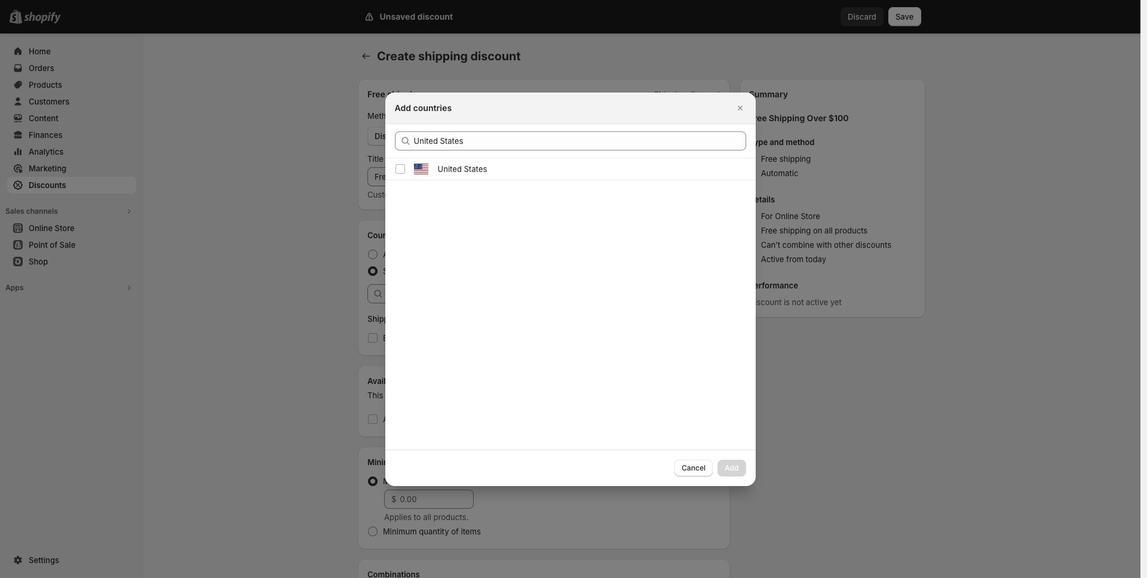 Task type: describe. For each thing, give the bounding box(es) containing it.
Search countries text field
[[414, 131, 746, 150]]



Task type: locate. For each thing, give the bounding box(es) containing it.
shopify image
[[24, 12, 61, 24]]

dialog
[[0, 92, 1141, 486]]



Task type: vqa. For each thing, say whether or not it's contained in the screenshot.
My Store icon
no



